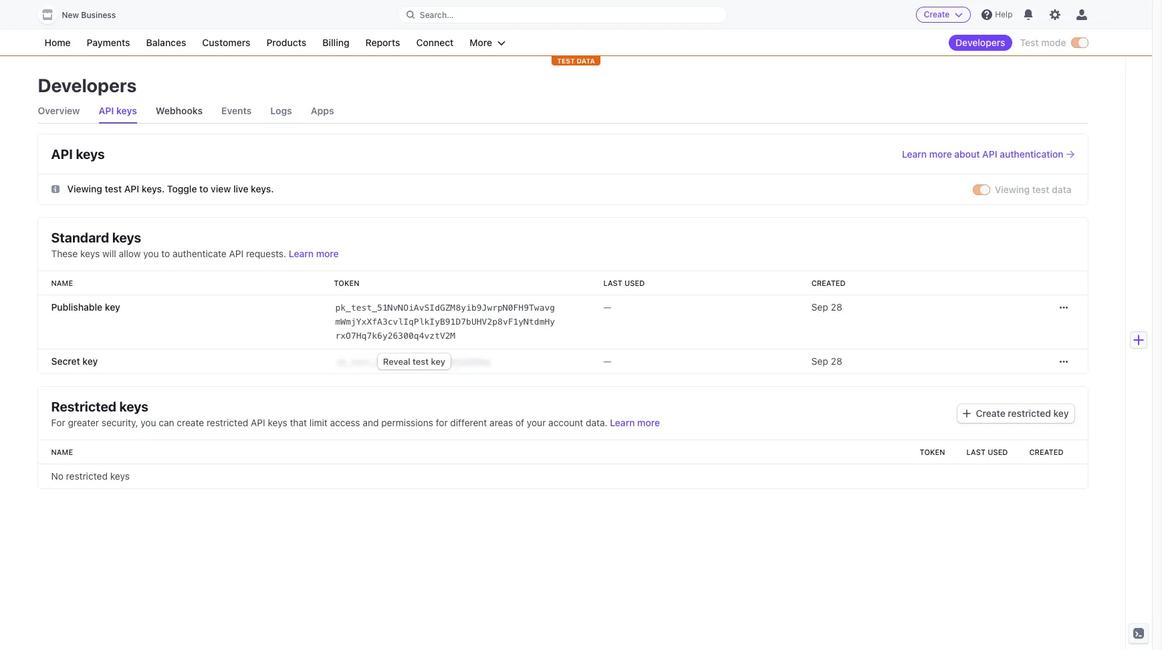 Task type: locate. For each thing, give the bounding box(es) containing it.
0 vertical spatial sep
[[812, 301, 828, 313]]

last
[[603, 279, 623, 287], [967, 448, 986, 456]]

svg image
[[51, 185, 59, 193], [1060, 304, 1068, 312], [1060, 358, 1068, 366]]

create inside button
[[924, 9, 950, 19]]

learn inside standard keys these keys will allow you to authenticate api requests. learn more
[[289, 248, 314, 259]]

learn inside restricted keys for greater security, you can create restricted api keys that limit access and permissions for different areas of your account data. learn more
[[610, 417, 635, 428]]

sep 28
[[812, 301, 842, 313], [812, 355, 842, 367]]

2 horizontal spatial test
[[1032, 184, 1050, 195]]

1 vertical spatial learn more link
[[610, 417, 660, 428]]

keys inside "link"
[[116, 105, 137, 116]]

connect
[[416, 37, 454, 48]]

home link
[[38, 35, 77, 51]]

keys
[[116, 105, 137, 116], [76, 146, 105, 162], [112, 230, 141, 245], [80, 248, 100, 259], [119, 399, 148, 414], [268, 417, 287, 428], [110, 470, 130, 482]]

0 vertical spatial sep 28
[[812, 301, 842, 313]]

allow
[[119, 248, 141, 259]]

0 vertical spatial to
[[199, 183, 208, 195]]

Search… search field
[[398, 6, 727, 23]]

rxo7hq7k6y26300q4vztv2m
[[335, 331, 456, 341]]

1 vertical spatial svg image
[[1060, 304, 1068, 312]]

0 horizontal spatial used
[[625, 279, 645, 287]]

svg image
[[963, 410, 971, 418]]

developers up overview
[[38, 74, 137, 96]]

create
[[177, 417, 204, 428]]

api keys down overview link
[[51, 146, 105, 162]]

1 horizontal spatial created
[[1030, 448, 1064, 456]]

keys.
[[142, 183, 165, 195], [251, 183, 274, 195]]

2 — from the top
[[603, 355, 612, 367]]

0 horizontal spatial to
[[161, 248, 170, 259]]

api
[[99, 105, 114, 116], [51, 146, 73, 162], [983, 148, 997, 160], [124, 183, 139, 195], [229, 248, 244, 259], [251, 417, 265, 428]]

different
[[450, 417, 487, 428]]

Search… text field
[[398, 6, 727, 23]]

learn
[[902, 148, 927, 160], [289, 248, 314, 259], [610, 417, 635, 428]]

1 horizontal spatial to
[[199, 183, 208, 195]]

1 horizontal spatial used
[[988, 448, 1008, 456]]

viewing down authentication
[[995, 184, 1030, 195]]

0 horizontal spatial created
[[812, 279, 846, 287]]

viewing test api keys. toggle to view live keys.
[[67, 183, 274, 195]]

2 sep from the top
[[812, 355, 828, 367]]

api left that
[[251, 417, 265, 428]]

0 vertical spatial last used
[[603, 279, 645, 287]]

1 vertical spatial last
[[967, 448, 986, 456]]

restricted inside create restricted key "link"
[[1008, 408, 1051, 419]]

0 horizontal spatial keys.
[[142, 183, 165, 195]]

1 horizontal spatial last used
[[967, 448, 1008, 456]]

will
[[102, 248, 116, 259]]

test right reveal
[[413, 356, 429, 367]]

billing
[[322, 37, 349, 48]]

1 vertical spatial token
[[920, 448, 945, 456]]

limit
[[310, 417, 328, 428]]

your
[[527, 417, 546, 428]]

1 viewing from the left
[[67, 183, 102, 195]]

— for secret key
[[603, 355, 612, 367]]

1 sep from the top
[[812, 301, 828, 313]]

0 horizontal spatial learn more link
[[289, 248, 339, 259]]

developers down help button
[[956, 37, 1005, 48]]

1 vertical spatial name
[[51, 448, 73, 456]]

1 horizontal spatial learn more link
[[610, 417, 660, 428]]

learn left the about
[[902, 148, 927, 160]]

logs
[[270, 105, 292, 116]]

viewing for viewing test data
[[995, 184, 1030, 195]]

name up no
[[51, 448, 73, 456]]

keys up security,
[[119, 399, 148, 414]]

learn more link right 'requests.'
[[289, 248, 339, 259]]

2 horizontal spatial learn
[[902, 148, 927, 160]]

2 vertical spatial learn
[[610, 417, 635, 428]]

reveal
[[383, 356, 410, 367]]

test
[[105, 183, 122, 195], [1032, 184, 1050, 195], [413, 356, 429, 367]]

0 vertical spatial you
[[143, 248, 159, 259]]

toggle
[[167, 183, 197, 195]]

1 horizontal spatial create
[[976, 408, 1006, 419]]

2 viewing from the left
[[995, 184, 1030, 195]]

restricted inside restricted keys for greater security, you can create restricted api keys that limit access and permissions for different areas of your account data. learn more
[[207, 417, 248, 428]]

restricted for key
[[1008, 408, 1051, 419]]

create inside "link"
[[976, 408, 1006, 419]]

test data
[[557, 57, 595, 65]]

viewing for viewing test api keys. toggle to view live keys.
[[67, 183, 102, 195]]

0 horizontal spatial more
[[316, 248, 339, 259]]

create restricted key link
[[957, 404, 1074, 423]]

more right 'requests.'
[[316, 248, 339, 259]]

keys down api keys "link"
[[76, 146, 105, 162]]

restricted right no
[[66, 470, 108, 482]]

data
[[577, 57, 595, 65]]

1 vertical spatial developers
[[38, 74, 137, 96]]

home
[[44, 37, 71, 48]]

1 vertical spatial sep 28
[[812, 355, 842, 367]]

0 vertical spatial name
[[51, 279, 73, 287]]

0 vertical spatial last
[[603, 279, 623, 287]]

1 horizontal spatial viewing
[[995, 184, 1030, 195]]

0 horizontal spatial learn
[[289, 248, 314, 259]]

— for publishable key
[[603, 301, 612, 313]]

1 sep 28 from the top
[[812, 301, 842, 313]]

reports link
[[359, 35, 407, 51]]

create for create
[[924, 9, 950, 19]]

0 vertical spatial 28
[[831, 301, 842, 313]]

2 vertical spatial more
[[637, 417, 660, 428]]

1 horizontal spatial more
[[637, 417, 660, 428]]

0 horizontal spatial restricted
[[66, 470, 108, 482]]

learn right 'requests.'
[[289, 248, 314, 259]]

0 horizontal spatial create
[[924, 9, 950, 19]]

0 horizontal spatial viewing
[[67, 183, 102, 195]]

publishable key
[[51, 301, 120, 313]]

0 vertical spatial create
[[924, 9, 950, 19]]

areas
[[490, 417, 513, 428]]

more left the about
[[929, 148, 952, 160]]

more
[[929, 148, 952, 160], [316, 248, 339, 259], [637, 417, 660, 428]]

0 vertical spatial token
[[334, 279, 359, 287]]

test inside button
[[413, 356, 429, 367]]

customers
[[202, 37, 250, 48]]

to inside standard keys these keys will allow you to authenticate api requests. learn more
[[161, 248, 170, 259]]

key
[[105, 301, 120, 313], [83, 355, 98, 367], [431, 356, 445, 367], [1054, 408, 1069, 419]]

tab list
[[38, 99, 1088, 124]]

0 horizontal spatial last
[[603, 279, 623, 287]]

live
[[233, 183, 248, 195]]

viewing
[[67, 183, 102, 195], [995, 184, 1030, 195]]

keys left that
[[268, 417, 287, 428]]

you
[[143, 248, 159, 259], [141, 417, 156, 428]]

apps
[[311, 105, 334, 116]]

1 horizontal spatial developers
[[956, 37, 1005, 48]]

restricted right svg icon
[[1008, 408, 1051, 419]]

0 vertical spatial more
[[929, 148, 952, 160]]

name
[[51, 279, 73, 287], [51, 448, 73, 456]]

learn more link for standard keys
[[289, 248, 339, 259]]

logs link
[[270, 99, 292, 123]]

mwmjyxxfa3cvliqplkiyb91d7buhv2p8vf1yntdmhy
[[335, 317, 555, 327]]

2 horizontal spatial restricted
[[1008, 408, 1051, 419]]

2 vertical spatial svg image
[[1060, 358, 1068, 366]]

1 — from the top
[[603, 301, 612, 313]]

account
[[548, 417, 583, 428]]

create right svg icon
[[976, 408, 1006, 419]]

0 horizontal spatial test
[[105, 183, 122, 195]]

balances
[[146, 37, 186, 48]]

keys. left toggle
[[142, 183, 165, 195]]

about
[[955, 148, 980, 160]]

sep for publishable key
[[812, 301, 828, 313]]

0 vertical spatial —
[[603, 301, 612, 313]]

to left view
[[199, 183, 208, 195]]

create up 'developers' link
[[924, 9, 950, 19]]

1 28 from the top
[[831, 301, 842, 313]]

restricted right create
[[207, 417, 248, 428]]

0 vertical spatial used
[[625, 279, 645, 287]]

1 vertical spatial create
[[976, 408, 1006, 419]]

no
[[51, 470, 63, 482]]

1 vertical spatial 28
[[831, 355, 842, 367]]

1 vertical spatial last used
[[967, 448, 1008, 456]]

2 28 from the top
[[831, 355, 842, 367]]

last used
[[603, 279, 645, 287], [967, 448, 1008, 456]]

0 horizontal spatial last used
[[603, 279, 645, 287]]

api left toggle
[[124, 183, 139, 195]]

authentication
[[1000, 148, 1064, 160]]

28
[[831, 301, 842, 313], [831, 355, 842, 367]]

keys. right live
[[251, 183, 274, 195]]

api inside restricted keys for greater security, you can create restricted api keys that limit access and permissions for different areas of your account data. learn more
[[251, 417, 265, 428]]

0 horizontal spatial developers
[[38, 74, 137, 96]]

1 keys. from the left
[[142, 183, 165, 195]]

svg image for secret key
[[1060, 358, 1068, 366]]

2 horizontal spatial more
[[929, 148, 952, 160]]

balances link
[[139, 35, 193, 51]]

learn more link right data.
[[610, 417, 660, 428]]

key inside "link"
[[1054, 408, 1069, 419]]

tab list containing overview
[[38, 99, 1088, 124]]

api keys right overview
[[99, 105, 137, 116]]

to
[[199, 183, 208, 195], [161, 248, 170, 259]]

learn more about api authentication link
[[902, 148, 1074, 161]]

1 horizontal spatial keys.
[[251, 183, 274, 195]]

api left 'requests.'
[[229, 248, 244, 259]]

test up standard
[[105, 183, 122, 195]]

you left the can
[[141, 417, 156, 428]]

1 horizontal spatial learn
[[610, 417, 635, 428]]

1 horizontal spatial test
[[413, 356, 429, 367]]

pk_test_51nvnoiavsidgzm8yib9jwrpn0fh9twavg mwmjyxxfa3cvliqplkiyb91d7buhv2p8vf1yntdmhy rxo7hq7k6y26300q4vztv2m
[[335, 303, 555, 341]]

events link
[[221, 99, 252, 123]]

test left data at right top
[[1032, 184, 1050, 195]]

used
[[625, 279, 645, 287], [988, 448, 1008, 456]]

2 sep 28 from the top
[[812, 355, 842, 367]]

secret key
[[51, 355, 98, 367]]

1 horizontal spatial restricted
[[207, 417, 248, 428]]

you inside restricted keys for greater security, you can create restricted api keys that limit access and permissions for different areas of your account data. learn more
[[141, 417, 156, 428]]

api down overview link
[[51, 146, 73, 162]]

0 vertical spatial learn
[[902, 148, 927, 160]]

api inside "link"
[[99, 105, 114, 116]]

to left authenticate
[[161, 248, 170, 259]]

keys left the webhooks
[[116, 105, 137, 116]]

0 vertical spatial developers
[[956, 37, 1005, 48]]

1 vertical spatial sep
[[812, 355, 828, 367]]

learn more link
[[289, 248, 339, 259], [610, 417, 660, 428]]

sep 28 for secret key
[[812, 355, 842, 367]]

1 vertical spatial you
[[141, 417, 156, 428]]

1 vertical spatial to
[[161, 248, 170, 259]]

created
[[812, 279, 846, 287], [1030, 448, 1064, 456]]

0 vertical spatial learn more link
[[289, 248, 339, 259]]

and
[[363, 417, 379, 428]]

restricted
[[1008, 408, 1051, 419], [207, 417, 248, 428], [66, 470, 108, 482]]

create
[[924, 9, 950, 19], [976, 408, 1006, 419]]

learn right data.
[[610, 417, 635, 428]]

name up publishable
[[51, 279, 73, 287]]

test mode
[[1020, 37, 1066, 48]]

you right allow
[[143, 248, 159, 259]]

api right overview
[[99, 105, 114, 116]]

billing link
[[316, 35, 356, 51]]

more right data.
[[637, 417, 660, 428]]

developers
[[956, 37, 1005, 48], [38, 74, 137, 96]]

keys up allow
[[112, 230, 141, 245]]

restricted
[[51, 399, 116, 414]]

viewing up standard
[[67, 183, 102, 195]]

1 vertical spatial more
[[316, 248, 339, 259]]

1 vertical spatial —
[[603, 355, 612, 367]]

1 vertical spatial learn
[[289, 248, 314, 259]]

2 keys. from the left
[[251, 183, 274, 195]]

key inside button
[[431, 356, 445, 367]]



Task type: vqa. For each thing, say whether or not it's contained in the screenshot.
Block rate
no



Task type: describe. For each thing, give the bounding box(es) containing it.
more inside restricted keys for greater security, you can create restricted api keys that limit access and permissions for different areas of your account data. learn more
[[637, 417, 660, 428]]

create for create restricted key
[[976, 408, 1006, 419]]

apps link
[[311, 99, 334, 123]]

new
[[62, 10, 79, 20]]

security,
[[102, 417, 138, 428]]

payments link
[[80, 35, 137, 51]]

payments
[[87, 37, 130, 48]]

webhooks link
[[156, 99, 203, 123]]

requests.
[[246, 248, 286, 259]]

greater
[[68, 417, 99, 428]]

test for key
[[413, 356, 429, 367]]

access
[[330, 417, 360, 428]]

overview
[[38, 105, 80, 116]]

restricted keys for greater security, you can create restricted api keys that limit access and permissions for different areas of your account data. learn more
[[51, 399, 660, 428]]

reveal test key
[[383, 356, 445, 367]]

more
[[470, 37, 492, 48]]

1 vertical spatial api keys
[[51, 146, 105, 162]]

test for api
[[105, 183, 122, 195]]

secret
[[51, 355, 80, 367]]

help
[[995, 9, 1013, 19]]

1 vertical spatial used
[[988, 448, 1008, 456]]

keys down standard
[[80, 248, 100, 259]]

for
[[436, 417, 448, 428]]

restricted for keys
[[66, 470, 108, 482]]

reports
[[365, 37, 400, 48]]

new business button
[[38, 5, 129, 24]]

pk_test_51nvnoiavsidgzm8yib9jwrpn0fh9twavg
[[335, 303, 555, 313]]

help button
[[977, 4, 1018, 25]]

overview link
[[38, 99, 80, 123]]

more inside standard keys these keys will allow you to authenticate api requests. learn more
[[316, 248, 339, 259]]

search…
[[420, 10, 454, 20]]

standard
[[51, 230, 109, 245]]

keys down security,
[[110, 470, 130, 482]]

0 vertical spatial created
[[812, 279, 846, 287]]

viewing test data
[[995, 184, 1072, 195]]

more button
[[463, 35, 512, 51]]

customers link
[[196, 35, 257, 51]]

test
[[557, 57, 575, 65]]

svg image for publishable key
[[1060, 304, 1068, 312]]

permissions
[[381, 417, 433, 428]]

these
[[51, 248, 78, 259]]

mode
[[1041, 37, 1066, 48]]

28 for secret key
[[831, 355, 842, 367]]

view
[[211, 183, 231, 195]]

standard keys these keys will allow you to authenticate api requests. learn more
[[51, 230, 339, 259]]

new business
[[62, 10, 116, 20]]

publishable
[[51, 301, 102, 313]]

developers link
[[949, 35, 1012, 51]]

events
[[221, 105, 252, 116]]

business
[[81, 10, 116, 20]]

connect link
[[410, 35, 460, 51]]

1 vertical spatial created
[[1030, 448, 1064, 456]]

test
[[1020, 37, 1039, 48]]

can
[[159, 417, 174, 428]]

that
[[290, 417, 307, 428]]

0 horizontal spatial token
[[334, 279, 359, 287]]

of
[[516, 417, 524, 428]]

28 for publishable key
[[831, 301, 842, 313]]

you inside standard keys these keys will allow you to authenticate api requests. learn more
[[143, 248, 159, 259]]

learn more about api authentication
[[902, 148, 1064, 160]]

0 vertical spatial svg image
[[51, 185, 59, 193]]

reveal test key button
[[378, 353, 451, 369]]

learn more link for restricted keys
[[610, 417, 660, 428]]

for
[[51, 417, 65, 428]]

data
[[1052, 184, 1072, 195]]

pk_test_51nvnoiavsidgzm8yib9jwrpn0fh9twavg mwmjyxxfa3cvliqplkiyb91d7buhv2p8vf1yntdmhy rxo7hq7k6y26300q4vztv2m button
[[334, 299, 557, 344]]

2 name from the top
[[51, 448, 73, 456]]

data.
[[586, 417, 608, 428]]

api inside standard keys these keys will allow you to authenticate api requests. learn more
[[229, 248, 244, 259]]

products
[[266, 37, 306, 48]]

create button
[[916, 7, 971, 23]]

1 horizontal spatial last
[[967, 448, 986, 456]]

sep 28 for publishable key
[[812, 301, 842, 313]]

test for data
[[1032, 184, 1050, 195]]

products link
[[260, 35, 313, 51]]

1 horizontal spatial token
[[920, 448, 945, 456]]

api right the about
[[983, 148, 997, 160]]

authenticate
[[173, 248, 227, 259]]

sep for secret key
[[812, 355, 828, 367]]

create restricted key
[[976, 408, 1069, 419]]

api keys link
[[99, 99, 137, 123]]

0 vertical spatial api keys
[[99, 105, 137, 116]]

no restricted keys
[[51, 470, 130, 482]]

webhooks
[[156, 105, 203, 116]]

1 name from the top
[[51, 279, 73, 287]]



